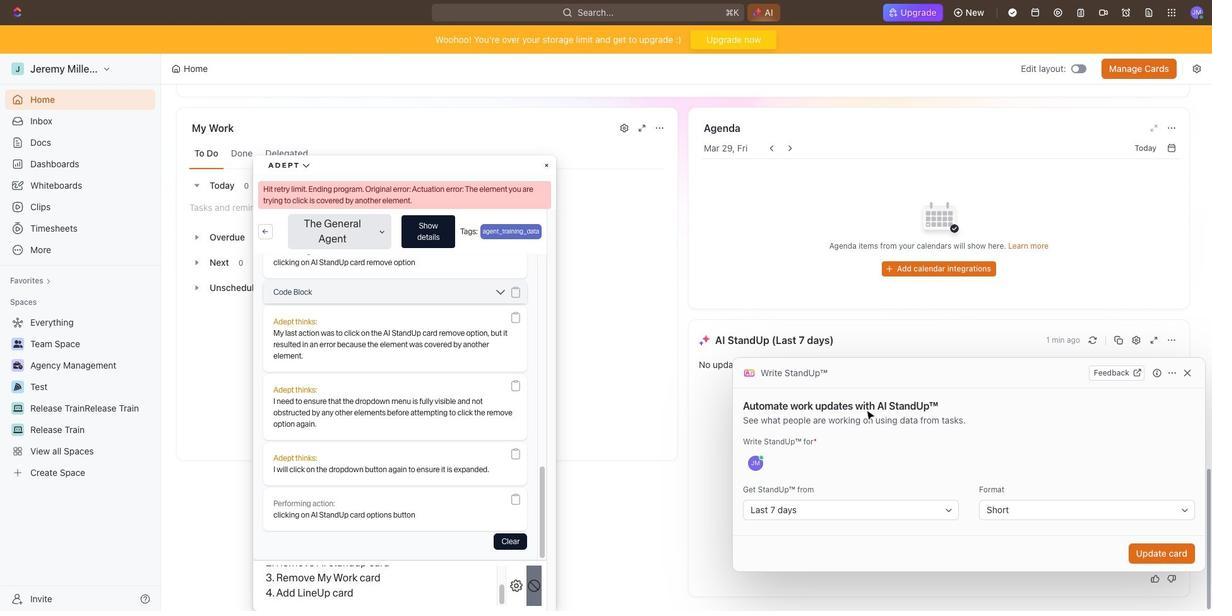 Task type: describe. For each thing, give the bounding box(es) containing it.
sidebar navigation
[[0, 54, 161, 611]]



Task type: vqa. For each thing, say whether or not it's contained in the screenshot.
the top Add
no



Task type: locate. For each thing, give the bounding box(es) containing it.
tree inside "sidebar" navigation
[[5, 313, 155, 483]]

tab list
[[190, 138, 665, 169]]

tree
[[5, 313, 155, 483]]



